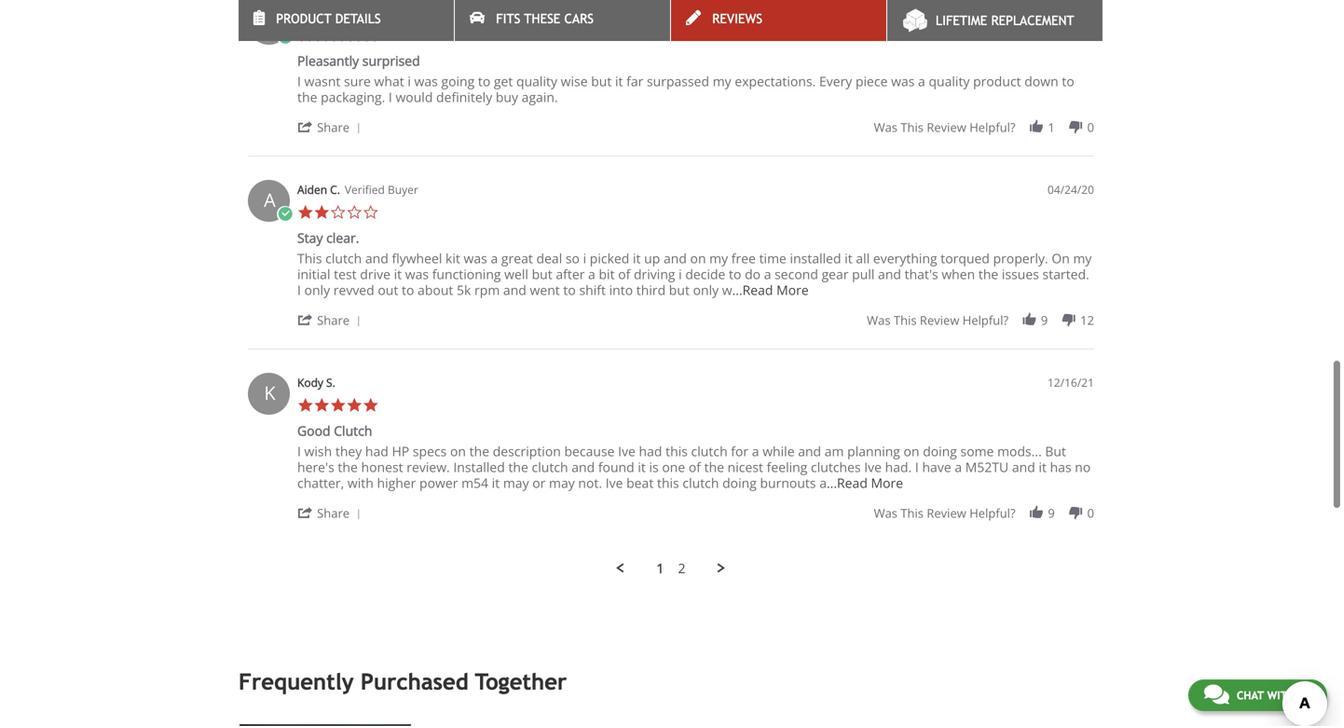 Task type: locate. For each thing, give the bounding box(es) containing it.
1 vertical spatial seperator image
[[353, 509, 364, 520]]

star image
[[314, 27, 330, 44], [330, 27, 346, 44], [346, 27, 363, 44], [363, 27, 379, 44], [314, 204, 330, 221], [330, 397, 346, 414], [346, 397, 363, 414], [363, 397, 379, 414]]

0 horizontal spatial with
[[348, 474, 374, 492]]

2 vertical spatial helpful?
[[970, 505, 1016, 522]]

0 for i wasnt sure what i was going to get quality wise but it far surpassed my expectations. every piece was a quality product down to the packaging. i would definitely buy again.
[[1088, 119, 1095, 136]]

0 vertical spatial ...read more
[[733, 281, 809, 299]]

was down 'had.'
[[874, 505, 898, 522]]

clutch left not.
[[532, 458, 568, 476]]

1 vertical spatial circle checkmark image
[[277, 206, 293, 223]]

i left the "decide"
[[679, 265, 682, 283]]

a
[[919, 72, 926, 90], [491, 250, 498, 267], [588, 265, 596, 283], [764, 265, 772, 283], [752, 443, 760, 460], [955, 458, 962, 476], [820, 474, 827, 492]]

clutch inside this clutch and flywheel kit was a great deal so i picked it up and on my free time installed it all everything torqued properly. on my initial test drive it was functioning well but after a bit of driving i decide to do a second gear pull and that's when the issues started. i only revved out to about 5k rpm and went to shift into third but only w
[[326, 250, 362, 267]]

2 may from the left
[[549, 474, 575, 492]]

star image down product
[[297, 27, 314, 44]]

circle checkmark image
[[277, 29, 293, 45], [277, 206, 293, 223]]

gear
[[822, 265, 849, 283]]

seperator image
[[353, 123, 364, 134], [353, 509, 364, 520]]

may left or
[[503, 474, 529, 492]]

doing down for
[[723, 474, 757, 492]]

1 vertical spatial verified
[[345, 182, 385, 197]]

description
[[493, 443, 561, 460]]

3 share button from the top
[[297, 504, 368, 522]]

i right 'had.'
[[916, 458, 919, 476]]

kody
[[297, 375, 324, 390]]

share image for n
[[297, 119, 314, 135]]

but
[[591, 72, 612, 90], [532, 265, 553, 283], [669, 281, 690, 299]]

and right up
[[664, 250, 687, 267]]

1 vertical spatial ...read
[[827, 474, 868, 492]]

1 horizontal spatial ...read more
[[827, 474, 904, 492]]

with left us
[[1268, 689, 1295, 702]]

0 vertical spatial buyer
[[403, 5, 433, 20]]

0 horizontal spatial may
[[503, 474, 529, 492]]

1 horizontal spatial ...read more button
[[827, 474, 904, 492]]

menu
[[239, 560, 1104, 577]]

together
[[475, 669, 567, 695]]

0 vertical spatial share image
[[297, 119, 314, 135]]

...read more down planning
[[827, 474, 904, 492]]

...read more button for had.
[[827, 474, 904, 492]]

they
[[336, 443, 362, 460]]

share button for a
[[297, 311, 368, 329]]

review date 04/24/20 element
[[1048, 182, 1095, 198]]

1 horizontal spatial quality
[[929, 72, 970, 90]]

a left the great at the left
[[491, 250, 498, 267]]

1 may from the left
[[503, 474, 529, 492]]

2 only from the left
[[693, 281, 719, 299]]

0 vertical spatial share button
[[297, 118, 368, 136]]

tab panel containing n
[[239, 0, 1104, 577]]

verified up surprised
[[360, 5, 400, 20]]

flywheel
[[392, 250, 442, 267]]

0 vertical spatial helpful?
[[970, 119, 1016, 136]]

planning
[[848, 443, 901, 460]]

about
[[418, 281, 454, 299]]

0 horizontal spatial quality
[[517, 72, 558, 90]]

had up beat
[[639, 443, 663, 460]]

...read down am
[[827, 474, 868, 492]]

1 horizontal spatial but
[[591, 72, 612, 90]]

ive
[[618, 443, 636, 460], [865, 458, 882, 476], [606, 474, 623, 492]]

a right "have"
[[955, 458, 962, 476]]

0 vertical spatial verified
[[360, 5, 400, 20]]

mods...
[[998, 443, 1042, 460]]

verified buyer heading for a
[[345, 182, 418, 198]]

0 vertical spatial ...read more button
[[733, 281, 809, 299]]

1 horizontal spatial ...read
[[827, 474, 868, 492]]

clear.
[[326, 229, 359, 247]]

purchased
[[361, 669, 469, 695]]

1 vertical spatial group
[[867, 312, 1095, 329]]

reviews
[[713, 11, 763, 26]]

1 vertical spatial was
[[867, 312, 891, 329]]

on left "have"
[[904, 443, 920, 460]]

1 share button from the top
[[297, 118, 368, 136]]

1 vertical spatial 9
[[1048, 505, 1055, 522]]

product
[[276, 11, 332, 26]]

1 vertical spatial was this review helpful?
[[867, 312, 1009, 329]]

it left all
[[845, 250, 853, 267]]

but right well
[[532, 265, 553, 283]]

0 vertical spatial with
[[348, 474, 374, 492]]

share button down revved
[[297, 311, 368, 329]]

2 quality from the left
[[929, 72, 970, 90]]

buy
[[496, 88, 518, 106]]

1 vertical spatial c.
[[330, 182, 340, 197]]

was this review helpful? for a
[[867, 312, 1009, 329]]

0 horizontal spatial 1
[[657, 560, 664, 577]]

2 share button from the top
[[297, 311, 368, 329]]

of inside i wish they had hp specs on the description because ive had this clutch for a while and am planning on doing some mods... but here's the honest review. installed the clutch and found it is one of the nicest feeling clutches ive had. i have a m52tu and it has no chatter, with higher power m54 it may or may not. ive beat this clutch doing burnouts a
[[689, 458, 701, 476]]

clutch
[[326, 250, 362, 267], [691, 443, 728, 460], [532, 458, 568, 476], [683, 474, 719, 492]]

1 horizontal spatial doing
[[923, 443, 958, 460]]

to
[[478, 72, 491, 90], [1062, 72, 1075, 90], [729, 265, 742, 283], [402, 281, 414, 299], [564, 281, 576, 299]]

seperator image down the packaging.
[[353, 123, 364, 134]]

but right wise
[[591, 72, 612, 90]]

2 vertical spatial share button
[[297, 504, 368, 522]]

1 vertical spatial review
[[920, 312, 960, 329]]

share left seperator image
[[317, 312, 350, 329]]

2 share from the top
[[317, 312, 350, 329]]

chat with us link
[[1189, 680, 1328, 711]]

of
[[618, 265, 631, 283], [689, 458, 701, 476]]

1 quality from the left
[[517, 72, 558, 90]]

1 horizontal spatial had
[[639, 443, 663, 460]]

1 vertical spatial ...read more
[[827, 474, 904, 492]]

expectations.
[[735, 72, 816, 90]]

1 vertical spatial buyer
[[388, 182, 418, 197]]

circle checkmark image down product
[[277, 29, 293, 45]]

only left w
[[693, 281, 719, 299]]

on left 'free'
[[691, 250, 706, 267]]

2 seperator image from the top
[[353, 509, 364, 520]]

1 horizontal spatial more
[[871, 474, 904, 492]]

vote up review by kody s. on 16 dec 2021 image
[[1029, 505, 1045, 521]]

pleasantly surprised i wasnt sure what i was going to get quality wise but it far surpassed my expectations. every piece was a quality product down to the packaging. i would definitely buy again.
[[297, 52, 1075, 106]]

it inside pleasantly surprised i wasnt sure what i was going to get quality wise but it far surpassed my expectations. every piece was a quality product down to the packaging. i would definitely buy again.
[[615, 72, 623, 90]]

but right third
[[669, 281, 690, 299]]

only left test
[[305, 281, 330, 299]]

c. right nicholas
[[345, 5, 355, 20]]

1 vertical spatial share button
[[297, 311, 368, 329]]

of right bit
[[618, 265, 631, 283]]

0 horizontal spatial ...read more button
[[733, 281, 809, 299]]

nicest
[[728, 458, 764, 476]]

0 horizontal spatial ...read
[[733, 281, 773, 299]]

0 horizontal spatial ...read more
[[733, 281, 809, 299]]

vote up review by nicholas c. on 11 jun 2018 image
[[1029, 119, 1045, 135]]

higher
[[377, 474, 416, 492]]

helpful? for n
[[970, 119, 1016, 136]]

vote up review by aiden c. on 24 apr 2020 image
[[1022, 312, 1038, 328]]

this
[[901, 119, 924, 136], [894, 312, 917, 329], [666, 443, 688, 460], [657, 474, 680, 492], [901, 505, 924, 522]]

0 right vote down review by nicholas c. on 11 jun 2018 icon
[[1088, 119, 1095, 136]]

details
[[335, 11, 381, 26]]

c. for a
[[330, 182, 340, 197]]

9 right vote up review by kody s. on 16 dec 2021 image
[[1048, 505, 1055, 522]]

verified buyer heading
[[360, 5, 433, 21], [345, 182, 418, 198]]

9 for this clutch and flywheel kit was a great deal so i picked it up and on my free time installed it all everything torqued properly. on my initial test drive it was functioning well but after a bit of driving i decide to do a second gear pull and that's when the issues started. i only revved out to about 5k rpm and went to shift into third but only w
[[1042, 312, 1048, 329]]

1 share image from the top
[[297, 119, 314, 135]]

2 horizontal spatial on
[[904, 443, 920, 460]]

to left the shift
[[564, 281, 576, 299]]

0 vertical spatial more
[[777, 281, 809, 299]]

...read more button for do
[[733, 281, 809, 299]]

the inside pleasantly surprised i wasnt sure what i was going to get quality wise but it far surpassed my expectations. every piece was a quality product down to the packaging. i would definitely buy again.
[[297, 88, 317, 106]]

menu containing 1
[[239, 560, 1104, 577]]

0 horizontal spatial had
[[365, 443, 389, 460]]

lifetime replacement
[[936, 13, 1075, 28]]

i right what in the top of the page
[[408, 72, 411, 90]]

went
[[530, 281, 560, 299]]

product
[[974, 72, 1022, 90]]

...read more button
[[733, 281, 809, 299], [827, 474, 904, 492]]

tab panel
[[239, 0, 1104, 577]]

1 horizontal spatial c.
[[345, 5, 355, 20]]

verified buyer heading for n
[[360, 5, 433, 21]]

was this review helpful? down 'that's'
[[867, 312, 1009, 329]]

clutch left for
[[691, 443, 728, 460]]

1 left 2 link
[[657, 560, 664, 577]]

review down 'that's'
[[920, 312, 960, 329]]

1 seperator image from the top
[[353, 123, 364, 134]]

1 share from the top
[[317, 119, 350, 136]]

2
[[678, 560, 686, 577]]

the down pleasantly
[[297, 88, 317, 106]]

share image
[[297, 505, 314, 521]]

0 vertical spatial c.
[[345, 5, 355, 20]]

2 had from the left
[[639, 443, 663, 460]]

share button down chatter, at bottom
[[297, 504, 368, 522]]

1 horizontal spatial on
[[691, 250, 706, 267]]

1 vertical spatial verified buyer heading
[[345, 182, 418, 198]]

2 vertical spatial review
[[927, 505, 967, 522]]

decide
[[686, 265, 726, 283]]

...read
[[733, 281, 773, 299], [827, 474, 868, 492]]

star image down kody s.
[[314, 397, 330, 414]]

and
[[365, 250, 389, 267], [664, 250, 687, 267], [878, 265, 902, 283], [503, 281, 527, 299], [798, 443, 822, 460], [572, 458, 595, 476], [1013, 458, 1036, 476]]

0 vertical spatial verified buyer heading
[[360, 5, 433, 21]]

1 right "vote up review by nicholas c. on 11 jun 2018" icon
[[1048, 119, 1055, 136]]

was down piece
[[874, 119, 898, 136]]

1 0 from the top
[[1088, 119, 1095, 136]]

i
[[408, 72, 411, 90], [583, 250, 587, 267], [679, 265, 682, 283]]

review for n
[[927, 119, 967, 136]]

was
[[874, 119, 898, 136], [867, 312, 891, 329], [874, 505, 898, 522]]

2 share image from the top
[[297, 312, 314, 328]]

...read more down time
[[733, 281, 809, 299]]

because
[[565, 443, 615, 460]]

0 vertical spatial of
[[618, 265, 631, 283]]

0 vertical spatial circle checkmark image
[[277, 29, 293, 45]]

of right one
[[689, 458, 701, 476]]

0 horizontal spatial but
[[532, 265, 553, 283]]

1 horizontal spatial only
[[693, 281, 719, 299]]

helpful? left vote up review by aiden c. on 24 apr 2020 icon
[[963, 312, 1009, 329]]

0 vertical spatial was this review helpful?
[[874, 119, 1016, 136]]

0 horizontal spatial doing
[[723, 474, 757, 492]]

to left get
[[478, 72, 491, 90]]

stay clear. heading
[[297, 229, 359, 251]]

0 vertical spatial review
[[927, 119, 967, 136]]

review date 06/11/18 element
[[1048, 5, 1095, 21]]

1 vertical spatial ...read more button
[[827, 474, 904, 492]]

the up m54 on the left
[[470, 443, 490, 460]]

cars
[[565, 11, 594, 26]]

this for i wish they had hp specs on the description because ive had this clutch for a while and am planning on doing some mods... but here's the honest review. installed the clutch and found it is one of the nicest feeling clutches ive had. i have a m52tu and it has no chatter, with higher power m54 it may or may not. ive beat this clutch doing burnouts a
[[901, 505, 924, 522]]

pleasantly surprised heading
[[297, 52, 420, 73]]

0 vertical spatial share
[[317, 119, 350, 136]]

0 vertical spatial 0
[[1088, 119, 1095, 136]]

pull
[[852, 265, 875, 283]]

fits these cars link
[[455, 0, 670, 41]]

may right or
[[549, 474, 575, 492]]

1 circle checkmark image from the top
[[277, 29, 293, 45]]

when
[[942, 265, 976, 283]]

doing left some at the right of the page
[[923, 443, 958, 460]]

on inside this clutch and flywheel kit was a great deal so i picked it up and on my free time installed it all everything torqued properly. on my initial test drive it was functioning well but after a bit of driving i decide to do a second gear pull and that's when the issues started. i only revved out to about 5k rpm and went to shift into third but only w
[[691, 250, 706, 267]]

0 vertical spatial was
[[874, 119, 898, 136]]

1 vertical spatial with
[[1268, 689, 1295, 702]]

circle checkmark image right a
[[277, 206, 293, 223]]

had.
[[886, 458, 912, 476]]

verified up empty star icon
[[345, 182, 385, 197]]

1 vertical spatial share image
[[297, 312, 314, 328]]

with
[[348, 474, 374, 492], [1268, 689, 1295, 702]]

more down time
[[777, 281, 809, 299]]

on
[[691, 250, 706, 267], [450, 443, 466, 460], [904, 443, 920, 460]]

a right piece
[[919, 72, 926, 90]]

a left bit
[[588, 265, 596, 283]]

every
[[820, 72, 853, 90]]

helpful? left vote up review by kody s. on 16 dec 2021 image
[[970, 505, 1016, 522]]

specs
[[413, 443, 447, 460]]

1
[[1048, 119, 1055, 136], [657, 560, 664, 577]]

my left 'free'
[[710, 250, 728, 267]]

up
[[645, 250, 661, 267]]

1 vertical spatial helpful?
[[963, 312, 1009, 329]]

quality left product
[[929, 72, 970, 90]]

1 horizontal spatial may
[[549, 474, 575, 492]]

no
[[1075, 458, 1091, 476]]

1 vertical spatial more
[[871, 474, 904, 492]]

group down product
[[874, 119, 1095, 136]]

group down when
[[867, 312, 1095, 329]]

vote down review by nicholas c. on 11 jun 2018 image
[[1068, 119, 1084, 135]]

have
[[923, 458, 952, 476]]

2 vertical spatial share
[[317, 505, 350, 522]]

it left the has
[[1039, 458, 1047, 476]]

was this review helpful? down product
[[874, 119, 1016, 136]]

buyer up flywheel
[[388, 182, 418, 197]]

but inside pleasantly surprised i wasnt sure what i was going to get quality wise but it far surpassed my expectations. every piece was a quality product down to the packaging. i would definitely buy again.
[[591, 72, 612, 90]]

...read more button down planning
[[827, 474, 904, 492]]

this for this clutch and flywheel kit was a great deal so i picked it up and on my free time installed it all everything torqued properly. on my initial test drive it was functioning well but after a bit of driving i decide to do a second gear pull and that's when the issues started. i only revved out to about 5k rpm and went to shift into third but only w
[[894, 312, 917, 329]]

1 vertical spatial 1
[[657, 560, 664, 577]]

share down the packaging.
[[317, 119, 350, 136]]

the right here's
[[338, 458, 358, 476]]

1 horizontal spatial with
[[1268, 689, 1295, 702]]

verified buyer heading up empty star icon
[[345, 182, 418, 198]]

0 horizontal spatial c.
[[330, 182, 340, 197]]

of inside this clutch and flywheel kit was a great deal so i picked it up and on my free time installed it all everything torqued properly. on my initial test drive it was functioning well but after a bit of driving i decide to do a second gear pull and that's when the issues started. i only revved out to about 5k rpm and went to shift into third but only w
[[618, 265, 631, 283]]

0 horizontal spatial of
[[618, 265, 631, 283]]

0 vertical spatial ...read
[[733, 281, 773, 299]]

and left found
[[572, 458, 595, 476]]

reviews link
[[671, 0, 887, 41]]

i right so
[[583, 250, 587, 267]]

ive left 'had.'
[[865, 458, 882, 476]]

1 vertical spatial of
[[689, 458, 701, 476]]

2 circle checkmark image from the top
[[277, 206, 293, 223]]

buyer for a
[[388, 182, 418, 197]]

some
[[961, 443, 994, 460]]

star image down aiden
[[297, 204, 314, 221]]

was for a
[[867, 312, 891, 329]]

1 horizontal spatial 1
[[1048, 119, 1055, 136]]

1 vertical spatial share
[[317, 312, 350, 329]]

group
[[874, 119, 1095, 136], [867, 312, 1095, 329], [874, 505, 1095, 522]]

share button
[[297, 118, 368, 136], [297, 311, 368, 329], [297, 504, 368, 522]]

helpful?
[[970, 119, 1016, 136], [963, 312, 1009, 329], [970, 505, 1016, 522]]

empty star image
[[346, 204, 363, 221], [363, 204, 379, 221]]

0 vertical spatial seperator image
[[353, 123, 364, 134]]

2 0 from the top
[[1088, 505, 1095, 522]]

nicholas c. verified buyer
[[297, 5, 433, 20]]

0 horizontal spatial more
[[777, 281, 809, 299]]

my inside pleasantly surprised i wasnt sure what i was going to get quality wise but it far surpassed my expectations. every piece was a quality product down to the packaging. i would definitely buy again.
[[713, 72, 732, 90]]

0 horizontal spatial only
[[305, 281, 330, 299]]

share right share image
[[317, 505, 350, 522]]

star image
[[297, 27, 314, 44], [297, 204, 314, 221], [297, 397, 314, 414], [314, 397, 330, 414]]

for
[[731, 443, 749, 460]]

on right specs
[[450, 443, 466, 460]]

1 vertical spatial 0
[[1088, 505, 1095, 522]]

second
[[775, 265, 819, 283]]

2 link
[[678, 560, 686, 577]]

with inside i wish they had hp specs on the description because ive had this clutch for a while and am planning on doing some mods... but here's the honest review. installed the clutch and found it is one of the nicest feeling clutches ive had. i have a m52tu and it has no chatter, with higher power m54 it may or may not. ive beat this clutch doing burnouts a
[[348, 474, 374, 492]]

it left is
[[638, 458, 646, 476]]

that's
[[905, 265, 939, 283]]

packaging.
[[321, 88, 385, 106]]

1 empty star image from the left
[[346, 204, 363, 221]]

1 only from the left
[[305, 281, 330, 299]]

m52tu
[[966, 458, 1009, 476]]

was this review helpful? down "have"
[[874, 505, 1016, 522]]

1 horizontal spatial of
[[689, 458, 701, 476]]

share image
[[297, 119, 314, 135], [297, 312, 314, 328]]

0 vertical spatial group
[[874, 119, 1095, 136]]

my right surpassed at the top
[[713, 72, 732, 90]]

with down they
[[348, 474, 374, 492]]

test
[[334, 265, 357, 283]]

9
[[1042, 312, 1048, 329], [1048, 505, 1055, 522]]

w
[[722, 281, 733, 299]]

was right piece
[[892, 72, 915, 90]]

more down planning
[[871, 474, 904, 492]]

was right kit
[[464, 250, 488, 267]]

the right when
[[979, 265, 999, 283]]

was for n
[[874, 119, 898, 136]]

0 horizontal spatial i
[[408, 72, 411, 90]]

vote down review by aiden c. on 24 apr 2020 image
[[1061, 312, 1077, 328]]

2 horizontal spatial i
[[679, 265, 682, 283]]

...read more button down time
[[733, 281, 809, 299]]

helpful? left "vote up review by nicholas c. on 11 jun 2018" icon
[[970, 119, 1016, 136]]

0 vertical spatial 9
[[1042, 312, 1048, 329]]

...read for to
[[733, 281, 773, 299]]



Task type: describe. For each thing, give the bounding box(es) containing it.
06/11/18
[[1048, 5, 1095, 20]]

helpful? for a
[[963, 312, 1009, 329]]

was left "going"
[[415, 72, 438, 90]]

1 had from the left
[[365, 443, 389, 460]]

and left but in the right bottom of the page
[[1013, 458, 1036, 476]]

0 for i wish they had hp specs on the description because ive had this clutch for a while and am planning on doing some mods... but here's the honest review. installed the clutch and found it is one of the nicest feeling clutches ive had. i have a m52tu and it has no chatter, with higher power m54 it may or may not. ive beat this clutch doing burnouts a
[[1088, 505, 1095, 522]]

was right out
[[405, 265, 429, 283]]

the left for
[[705, 458, 725, 476]]

bit
[[599, 265, 615, 283]]

found
[[598, 458, 635, 476]]

04/24/20
[[1048, 182, 1095, 197]]

aiden
[[297, 182, 327, 197]]

more for do
[[777, 281, 809, 299]]

the inside this clutch and flywheel kit was a great deal so i picked it up and on my free time installed it all everything torqued properly. on my initial test drive it was functioning well but after a bit of driving i decide to do a second gear pull and that's when the issues started. i only revved out to about 5k rpm and went to shift into third but only w
[[979, 265, 999, 283]]

honest
[[361, 458, 403, 476]]

seperator image for i wasnt sure what i was going to get quality wise but it far surpassed my expectations. every piece was a quality product down to the packaging. i would definitely buy again.
[[353, 123, 364, 134]]

ive right not.
[[606, 474, 623, 492]]

do
[[745, 265, 761, 283]]

is
[[649, 458, 659, 476]]

0 horizontal spatial on
[[450, 443, 466, 460]]

...read for ive
[[827, 474, 868, 492]]

clutch left nicest
[[683, 474, 719, 492]]

ive left is
[[618, 443, 636, 460]]

these
[[524, 11, 561, 26]]

buyer for n
[[403, 5, 433, 20]]

more for had.
[[871, 474, 904, 492]]

it left up
[[633, 250, 641, 267]]

it right the 'drive'
[[394, 265, 402, 283]]

kit
[[446, 250, 461, 267]]

burnouts
[[760, 474, 816, 492]]

verified for a
[[345, 182, 385, 197]]

was this review helpful? for n
[[874, 119, 1016, 136]]

shift
[[580, 281, 606, 299]]

a
[[264, 187, 276, 213]]

surprised
[[363, 52, 420, 70]]

2 vertical spatial was
[[874, 505, 898, 522]]

i inside pleasantly surprised i wasnt sure what i was going to get quality wise but it far surpassed my expectations. every piece was a quality product down to the packaging. i would definitely buy again.
[[408, 72, 411, 90]]

pleasantly
[[297, 52, 359, 70]]

and right the pull
[[878, 265, 902, 283]]

stay
[[297, 229, 323, 247]]

rpm
[[475, 281, 500, 299]]

a right for
[[752, 443, 760, 460]]

driving
[[634, 265, 676, 283]]

good
[[297, 422, 331, 440]]

fits these cars
[[496, 11, 594, 26]]

lifetime replacement link
[[888, 0, 1103, 41]]

has
[[1051, 458, 1072, 476]]

get
[[494, 72, 513, 90]]

third
[[637, 281, 666, 299]]

empty star image
[[330, 204, 346, 221]]

share for n
[[317, 119, 350, 136]]

seperator image
[[353, 316, 364, 327]]

deal
[[537, 250, 563, 267]]

installed
[[454, 458, 505, 476]]

power
[[420, 474, 458, 492]]

fits
[[496, 11, 521, 26]]

and right rpm
[[503, 281, 527, 299]]

and up out
[[365, 250, 389, 267]]

chat with us
[[1237, 689, 1312, 702]]

everything
[[874, 250, 938, 267]]

this for i wasnt sure what i was going to get quality wise but it far surpassed my expectations. every piece was a quality product down to the packaging. i would definitely buy again.
[[901, 119, 924, 136]]

this clutch and flywheel kit was a great deal so i picked it up and on my free time installed it all everything torqued properly. on my initial test drive it was functioning well but after a bit of driving i decide to do a second gear pull and that's when the issues started. i only revved out to about 5k rpm and went to shift into third but only w
[[297, 250, 1092, 299]]

review for a
[[920, 312, 960, 329]]

after
[[556, 265, 585, 283]]

on
[[1052, 250, 1070, 267]]

0 vertical spatial 1
[[1048, 119, 1055, 136]]

product details link
[[239, 0, 454, 41]]

frequently
[[239, 669, 354, 695]]

i left wish
[[297, 443, 301, 460]]

a inside pleasantly surprised i wasnt sure what i was going to get quality wise but it far surpassed my expectations. every piece was a quality product down to the packaging. i would definitely buy again.
[[919, 72, 926, 90]]

i wish they had hp specs on the description because ive had this clutch for a while and am planning on doing some mods... but here's the honest review. installed the clutch and found it is one of the nicest feeling clutches ive had. i have a m52tu and it has no chatter, with higher power m54 it may or may not. ive beat this clutch doing burnouts a
[[297, 443, 1091, 492]]

surpassed
[[647, 72, 710, 90]]

well
[[505, 265, 529, 283]]

nicholas
[[297, 5, 342, 20]]

or
[[533, 474, 546, 492]]

to left do
[[729, 265, 742, 283]]

all
[[856, 250, 870, 267]]

group for a
[[867, 312, 1095, 329]]

...read more for had.
[[827, 474, 904, 492]]

good clutch heading
[[297, 422, 372, 444]]

properly.
[[994, 250, 1049, 267]]

drive
[[360, 265, 391, 283]]

to right out
[[402, 281, 414, 299]]

vote down review by kody s. on 16 dec 2021 image
[[1068, 505, 1084, 521]]

group for n
[[874, 119, 1095, 136]]

share button for n
[[297, 118, 368, 136]]

here's
[[297, 458, 335, 476]]

share for a
[[317, 312, 350, 329]]

my right on
[[1074, 250, 1092, 267]]

a right do
[[764, 265, 772, 283]]

0 vertical spatial doing
[[923, 443, 958, 460]]

replacement
[[992, 13, 1075, 28]]

initial
[[297, 265, 331, 283]]

comments image
[[1205, 684, 1230, 706]]

time
[[760, 250, 787, 267]]

clutches
[[811, 458, 861, 476]]

k
[[264, 380, 276, 406]]

picked
[[590, 250, 630, 267]]

share image for a
[[297, 312, 314, 328]]

3 share from the top
[[317, 505, 350, 522]]

verified for n
[[360, 5, 400, 20]]

s.
[[326, 375, 335, 390]]

a down am
[[820, 474, 827, 492]]

into
[[609, 281, 633, 299]]

12/16/21
[[1048, 375, 1095, 390]]

so
[[566, 250, 580, 267]]

stay clear.
[[297, 229, 359, 247]]

i left would
[[389, 88, 392, 106]]

i inside this clutch and flywheel kit was a great deal so i picked it up and on my free time installed it all everything torqued properly. on my initial test drive it was functioning well but after a bit of driving i decide to do a second gear pull and that's when the issues started. i only revved out to about 5k rpm and went to shift into third but only w
[[297, 281, 301, 299]]

free
[[732, 250, 756, 267]]

2 vertical spatial was this review helpful?
[[874, 505, 1016, 522]]

star image down kody
[[297, 397, 314, 414]]

9 for i wish they had hp specs on the description because ive had this clutch for a while and am planning on doing some mods... but here's the honest review. installed the clutch and found it is one of the nicest feeling clutches ive had. i have a m52tu and it has no chatter, with higher power m54 it may or may not. ive beat this clutch doing burnouts a
[[1048, 505, 1055, 522]]

far
[[627, 72, 644, 90]]

beat
[[627, 474, 654, 492]]

going
[[442, 72, 475, 90]]

revved
[[334, 281, 375, 299]]

aiden c. verified buyer
[[297, 182, 418, 197]]

out
[[378, 281, 399, 299]]

us
[[1299, 689, 1312, 702]]

not.
[[579, 474, 602, 492]]

1 vertical spatial doing
[[723, 474, 757, 492]]

lifetime
[[936, 13, 988, 28]]

c. for n
[[345, 5, 355, 20]]

i left wasnt
[[297, 72, 301, 90]]

wise
[[561, 72, 588, 90]]

and left am
[[798, 443, 822, 460]]

2 vertical spatial group
[[874, 505, 1095, 522]]

the left or
[[509, 458, 529, 476]]

issues
[[1002, 265, 1040, 283]]

chat
[[1237, 689, 1265, 702]]

to right down
[[1062, 72, 1075, 90]]

review date 12/16/21 element
[[1048, 375, 1095, 391]]

seperator image for i wish they had hp specs on the description because ive had this clutch for a while and am planning on doing some mods... but here's the honest review. installed the clutch and found it is one of the nicest feeling clutches ive had. i have a m52tu and it has no chatter, with higher power m54 it may or may not. ive beat this clutch doing burnouts a
[[353, 509, 364, 520]]

would
[[396, 88, 433, 106]]

circle checkmark image for n
[[277, 29, 293, 45]]

chatter,
[[297, 474, 344, 492]]

but
[[1046, 443, 1067, 460]]

2 horizontal spatial but
[[669, 281, 690, 299]]

circle checkmark image for a
[[277, 206, 293, 223]]

1 horizontal spatial i
[[583, 250, 587, 267]]

2 empty star image from the left
[[363, 204, 379, 221]]

great
[[502, 250, 533, 267]]

sure
[[344, 72, 371, 90]]

it right m54 on the left
[[492, 474, 500, 492]]

n
[[263, 10, 277, 36]]

...read more for do
[[733, 281, 809, 299]]

5k
[[457, 281, 471, 299]]

product details
[[276, 11, 381, 26]]

one
[[662, 458, 686, 476]]

review.
[[407, 458, 450, 476]]



Task type: vqa. For each thing, say whether or not it's contained in the screenshot.
Defective
no



